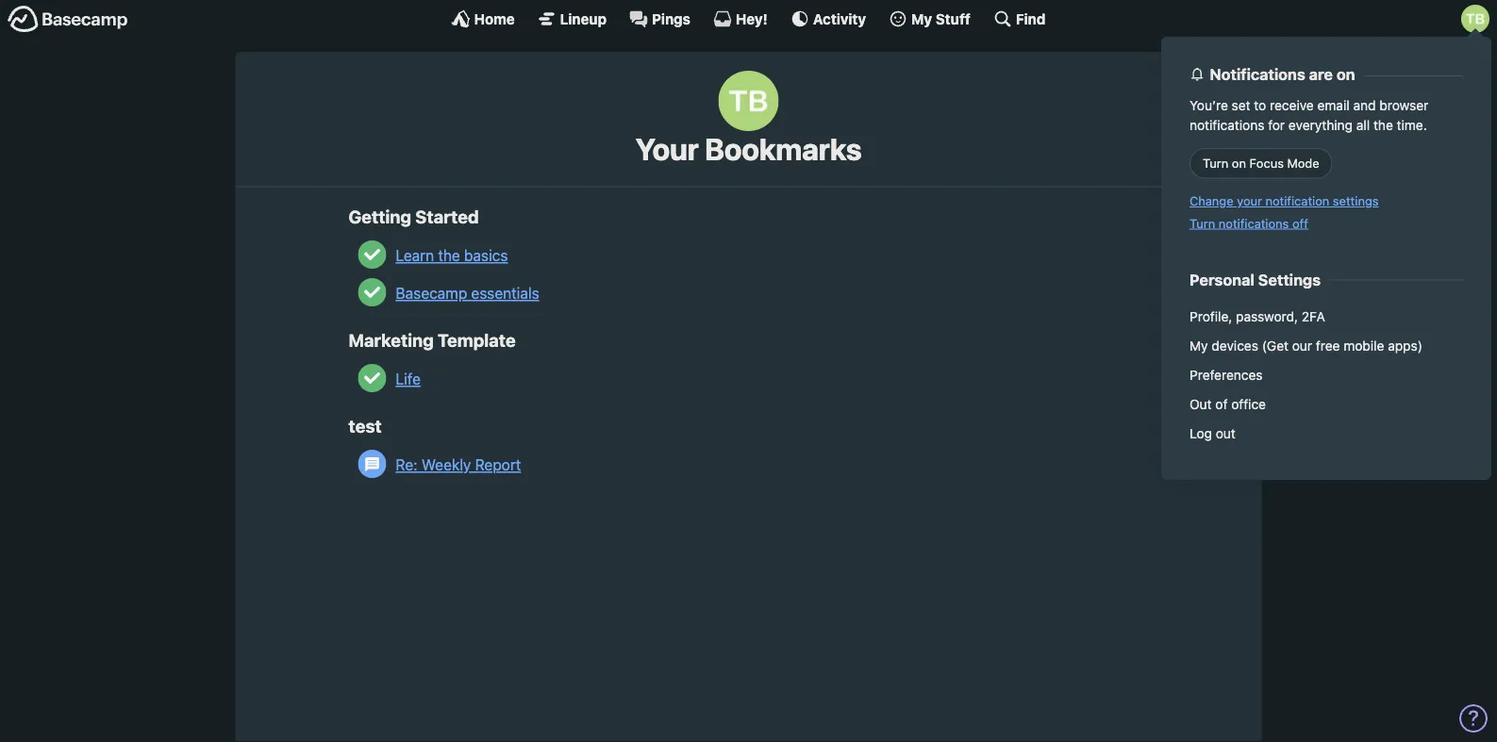 Task type: locate. For each thing, give the bounding box(es) containing it.
1 for bookmarks image from the top
[[358, 241, 386, 269]]

my devices (get our free mobile apps)
[[1190, 338, 1423, 354]]

password,
[[1236, 309, 1299, 324]]

out
[[1216, 426, 1236, 441]]

the
[[1374, 117, 1394, 133], [438, 247, 460, 265]]

for bookmarks image
[[358, 241, 386, 269], [358, 364, 386, 393]]

of
[[1216, 397, 1228, 412]]

preferences link
[[1181, 361, 1473, 390]]

0 vertical spatial the
[[1374, 117, 1394, 133]]

on left focus
[[1232, 156, 1247, 170]]

turn notifications off link
[[1190, 216, 1309, 230]]

0 horizontal spatial the
[[438, 247, 460, 265]]

notifications down set
[[1190, 117, 1265, 133]]

everything
[[1289, 117, 1353, 133]]

0 horizontal spatial my
[[912, 10, 933, 27]]

activity link
[[791, 9, 866, 28]]

you're set to receive     email and browser notifications for     everything     all the time.
[[1190, 97, 1429, 133]]

change your notification settings link
[[1190, 194, 1379, 208]]

2 for bookmarks image from the top
[[358, 364, 386, 393]]

1 horizontal spatial on
[[1337, 65, 1356, 84]]

template
[[438, 330, 516, 351]]

1 vertical spatial my
[[1190, 338, 1209, 354]]

change
[[1190, 194, 1234, 208]]

mobile
[[1344, 338, 1385, 354]]

my down profile,
[[1190, 338, 1209, 354]]

my inside dropdown button
[[912, 10, 933, 27]]

essentials
[[471, 284, 539, 302]]

life link
[[358, 361, 1149, 398]]

for bookmarks image left life
[[358, 364, 386, 393]]

hey! button
[[713, 9, 768, 28]]

you're
[[1190, 97, 1229, 113]]

learn the basics link
[[358, 237, 1149, 275]]

notifications
[[1190, 117, 1265, 133], [1219, 216, 1290, 230]]

focus
[[1250, 156, 1284, 170]]

1 horizontal spatial the
[[1374, 117, 1394, 133]]

1 horizontal spatial my
[[1190, 338, 1209, 354]]

mode
[[1288, 156, 1320, 170]]

out
[[1190, 397, 1212, 412]]

settings
[[1333, 194, 1379, 208]]

learn
[[396, 247, 434, 265]]

my for my stuff
[[912, 10, 933, 27]]

for bookmarks image for re: weekly report
[[358, 450, 386, 479]]

notification
[[1266, 194, 1330, 208]]

main element
[[0, 0, 1498, 481]]

preferences
[[1190, 367, 1263, 383]]

my
[[912, 10, 933, 27], [1190, 338, 1209, 354]]

notifications down your
[[1219, 216, 1290, 230]]

1 vertical spatial turn
[[1190, 216, 1216, 230]]

notifications
[[1210, 65, 1306, 84]]

1 for bookmarks image from the top
[[358, 278, 386, 307]]

2fa
[[1302, 309, 1326, 324]]

browser
[[1380, 97, 1429, 113]]

0 horizontal spatial on
[[1232, 156, 1247, 170]]

for bookmarks image up the marketing
[[358, 278, 386, 307]]

for bookmarks image
[[358, 278, 386, 307], [358, 450, 386, 479]]

on inside button
[[1232, 156, 1247, 170]]

turn down change
[[1190, 216, 1216, 230]]

the inside you're set to receive     email and browser notifications for     everything     all the time.
[[1374, 117, 1394, 133]]

notifications are on
[[1210, 65, 1356, 84]]

learn the basics
[[396, 247, 508, 265]]

the right all
[[1374, 117, 1394, 133]]

personal
[[1190, 270, 1255, 289]]

for bookmarks image left re:
[[358, 450, 386, 479]]

turn inside change your notification settings turn notifications off
[[1190, 216, 1216, 230]]

2 for bookmarks image from the top
[[358, 450, 386, 479]]

0 vertical spatial my
[[912, 10, 933, 27]]

life
[[396, 370, 421, 388]]

time.
[[1397, 117, 1428, 133]]

(get
[[1263, 338, 1289, 354]]

hey!
[[736, 10, 768, 27]]

0 vertical spatial turn
[[1203, 156, 1229, 170]]

report
[[475, 457, 521, 474]]

my for my devices (get our free mobile apps)
[[1190, 338, 1209, 354]]

1 vertical spatial notifications
[[1219, 216, 1290, 230]]

my left stuff
[[912, 10, 933, 27]]

1 vertical spatial for bookmarks image
[[358, 450, 386, 479]]

1 vertical spatial on
[[1232, 156, 1247, 170]]

my stuff
[[912, 10, 971, 27]]

your
[[636, 131, 699, 167]]

find
[[1016, 10, 1046, 27]]

notifications inside change your notification settings turn notifications off
[[1219, 216, 1290, 230]]

marketing template link
[[349, 330, 516, 351]]

on
[[1337, 65, 1356, 84], [1232, 156, 1247, 170]]

the right learn
[[438, 247, 460, 265]]

marketing template
[[349, 330, 516, 351]]

0 vertical spatial for bookmarks image
[[358, 278, 386, 307]]

lineup
[[560, 10, 607, 27]]

on right are
[[1337, 65, 1356, 84]]

office
[[1232, 397, 1267, 412]]

for bookmarks image for learn the basics
[[358, 241, 386, 269]]

your
[[1237, 194, 1263, 208]]

0 vertical spatial on
[[1337, 65, 1356, 84]]

for bookmarks image down getting
[[358, 241, 386, 269]]

my stuff button
[[889, 9, 971, 28]]

re: weekly report
[[396, 457, 521, 474]]

profile,
[[1190, 309, 1233, 324]]

0 vertical spatial notifications
[[1190, 117, 1265, 133]]

1 vertical spatial for bookmarks image
[[358, 364, 386, 393]]

marketing
[[349, 330, 434, 351]]

notifications inside you're set to receive     email and browser notifications for     everything     all the time.
[[1190, 117, 1265, 133]]

settings
[[1259, 270, 1321, 289]]

turn
[[1203, 156, 1229, 170], [1190, 216, 1216, 230]]

0 vertical spatial for bookmarks image
[[358, 241, 386, 269]]

out of office
[[1190, 397, 1267, 412]]

turn up change
[[1203, 156, 1229, 170]]



Task type: vqa. For each thing, say whether or not it's contained in the screenshot.
on
yes



Task type: describe. For each thing, give the bounding box(es) containing it.
activity
[[813, 10, 866, 27]]

home link
[[452, 9, 515, 28]]

getting started
[[349, 206, 479, 227]]

basecamp essentials
[[396, 284, 539, 302]]

stuff
[[936, 10, 971, 27]]

test
[[349, 416, 382, 437]]

email
[[1318, 97, 1350, 113]]

1 vertical spatial the
[[438, 247, 460, 265]]

test link
[[349, 416, 382, 437]]

basecamp essentials link
[[358, 275, 1149, 312]]

free
[[1317, 338, 1341, 354]]

getting started link
[[349, 206, 479, 227]]

apps)
[[1389, 338, 1423, 354]]

re:
[[396, 457, 418, 474]]

are
[[1310, 65, 1334, 84]]

profile, password, 2fa link
[[1181, 302, 1473, 331]]

basics
[[464, 247, 508, 265]]

out of office link
[[1181, 390, 1473, 419]]

and
[[1354, 97, 1377, 113]]

to
[[1255, 97, 1267, 113]]

for bookmarks image for life
[[358, 364, 386, 393]]

for bookmarks image for basecamp essentials
[[358, 278, 386, 307]]

change your notification settings turn notifications off
[[1190, 194, 1379, 230]]

home
[[474, 10, 515, 27]]

lineup link
[[538, 9, 607, 28]]

for
[[1269, 117, 1286, 133]]

devices
[[1212, 338, 1259, 354]]

tim burton image
[[1462, 5, 1490, 33]]

turn on focus mode
[[1203, 156, 1320, 170]]

profile, password, 2fa
[[1190, 309, 1326, 324]]

set
[[1232, 97, 1251, 113]]

log out link
[[1181, 419, 1473, 448]]

switch accounts image
[[8, 5, 128, 34]]

re: weekly report link
[[358, 447, 1149, 484]]

basecamp
[[396, 284, 467, 302]]

tim burton image
[[719, 71, 779, 131]]

log
[[1190, 426, 1213, 441]]

turn inside button
[[1203, 156, 1229, 170]]

personal settings
[[1190, 270, 1321, 289]]

pings
[[652, 10, 691, 27]]

log out
[[1190, 426, 1236, 441]]

off
[[1293, 216, 1309, 230]]

turn on focus mode button
[[1190, 148, 1333, 179]]

all
[[1357, 117, 1371, 133]]

pings button
[[630, 9, 691, 28]]

our
[[1293, 338, 1313, 354]]

weekly
[[422, 457, 471, 474]]

bookmarks
[[705, 131, 862, 167]]

your bookmarks
[[636, 131, 862, 167]]

find button
[[994, 9, 1046, 28]]

getting
[[349, 206, 412, 227]]

started
[[416, 206, 479, 227]]

receive
[[1270, 97, 1315, 113]]



